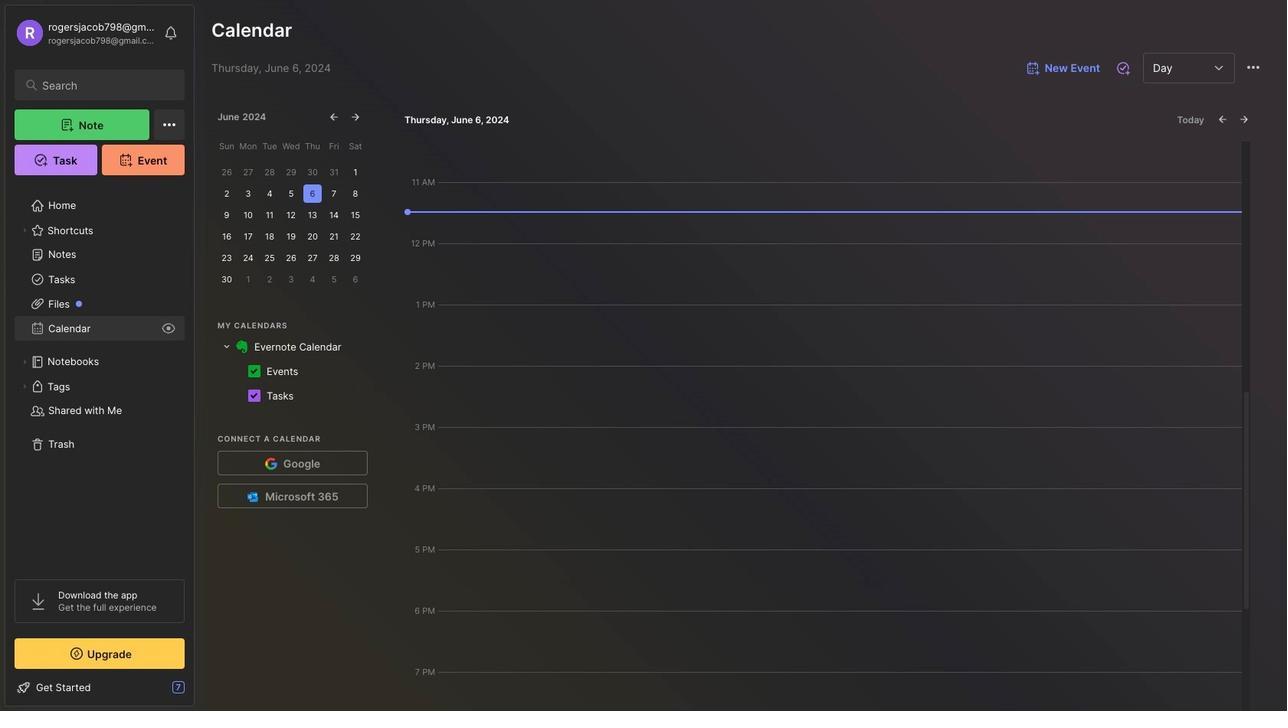 Task type: locate. For each thing, give the bounding box(es) containing it.
tree
[[5, 185, 194, 566]]

row up select249 checkbox
[[218, 359, 365, 384]]

row
[[218, 335, 365, 359], [218, 359, 365, 384], [218, 384, 365, 408]]

cell
[[254, 339, 345, 355], [267, 364, 304, 379], [267, 388, 300, 404]]

None field
[[1143, 52, 1235, 83]]

Select248 checkbox
[[248, 365, 260, 378]]

click to collapse image
[[193, 683, 205, 702]]

3 row from the top
[[218, 384, 365, 408]]

2024 field
[[242, 111, 269, 123]]

0 vertical spatial cell
[[254, 339, 345, 355]]

1 vertical spatial cell
[[267, 364, 304, 379]]

cell right "select248" checkbox
[[267, 364, 304, 379]]

row up "select248" checkbox
[[218, 335, 365, 359]]

arrow image
[[222, 342, 231, 352]]

June field
[[218, 111, 242, 123]]

row down "select248" checkbox
[[218, 384, 365, 408]]

Select249 checkbox
[[248, 390, 260, 402]]

grid
[[218, 335, 365, 408]]

None search field
[[42, 76, 171, 94]]

1 row from the top
[[218, 335, 365, 359]]

Account field
[[15, 18, 156, 48]]

expand notebooks image
[[20, 358, 29, 367]]

Search text field
[[42, 78, 171, 93]]

2 vertical spatial cell
[[267, 388, 300, 404]]

more actions image
[[1244, 58, 1263, 77]]

More actions field
[[1238, 52, 1269, 84]]

None text field
[[1153, 61, 1208, 74]]

cell up "select248" checkbox
[[254, 339, 345, 355]]

expand tags image
[[20, 382, 29, 392]]

cell right select249 checkbox
[[267, 388, 300, 404]]



Task type: vqa. For each thing, say whether or not it's contained in the screenshot.
leftmost Connected
no



Task type: describe. For each thing, give the bounding box(es) containing it.
tree inside main element
[[5, 185, 194, 566]]

main element
[[0, 0, 199, 712]]

cell for "select248" checkbox
[[267, 364, 304, 379]]

2 row from the top
[[218, 359, 365, 384]]

cell for select249 checkbox
[[267, 388, 300, 404]]

new task image
[[1116, 60, 1131, 75]]

none search field inside main element
[[42, 76, 171, 94]]

Help and Learning task checklist field
[[5, 676, 194, 700]]



